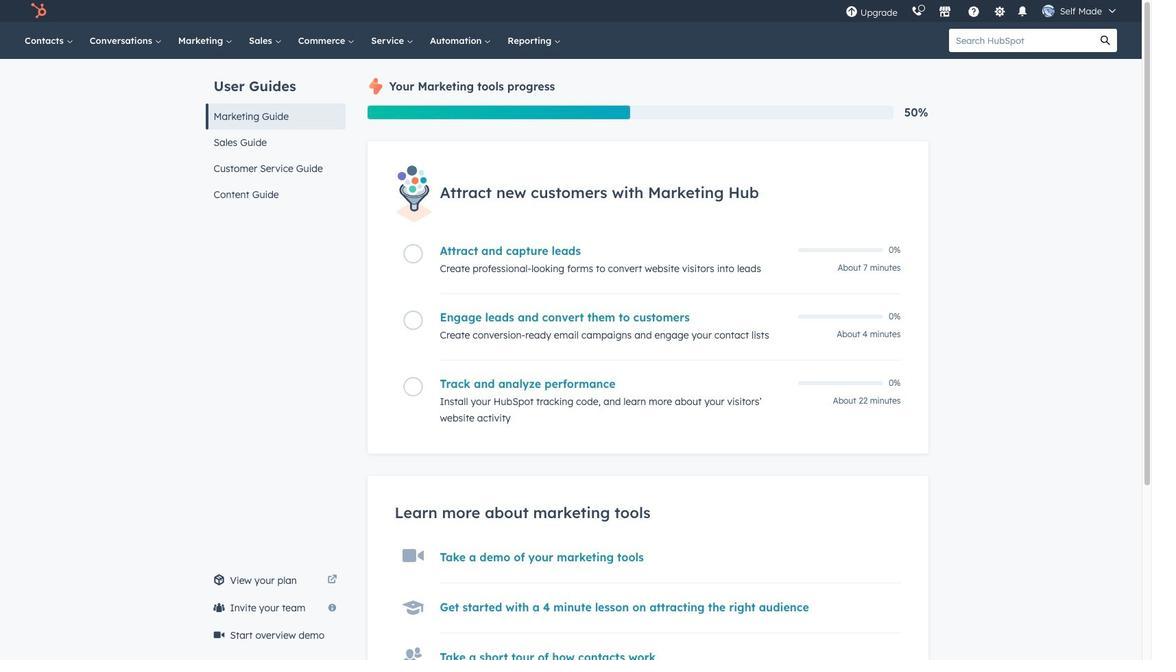 Task type: vqa. For each thing, say whether or not it's contained in the screenshot.
progress bar
yes



Task type: locate. For each thing, give the bounding box(es) containing it.
progress bar
[[367, 106, 630, 119]]

menu
[[839, 0, 1125, 22]]



Task type: describe. For each thing, give the bounding box(es) containing it.
Search HubSpot search field
[[949, 29, 1094, 52]]

marketplaces image
[[939, 6, 951, 19]]

ruby anderson image
[[1042, 5, 1055, 17]]

user guides element
[[205, 59, 345, 208]]

link opens in a new window image
[[327, 573, 337, 589]]

link opens in a new window image
[[327, 575, 337, 586]]



